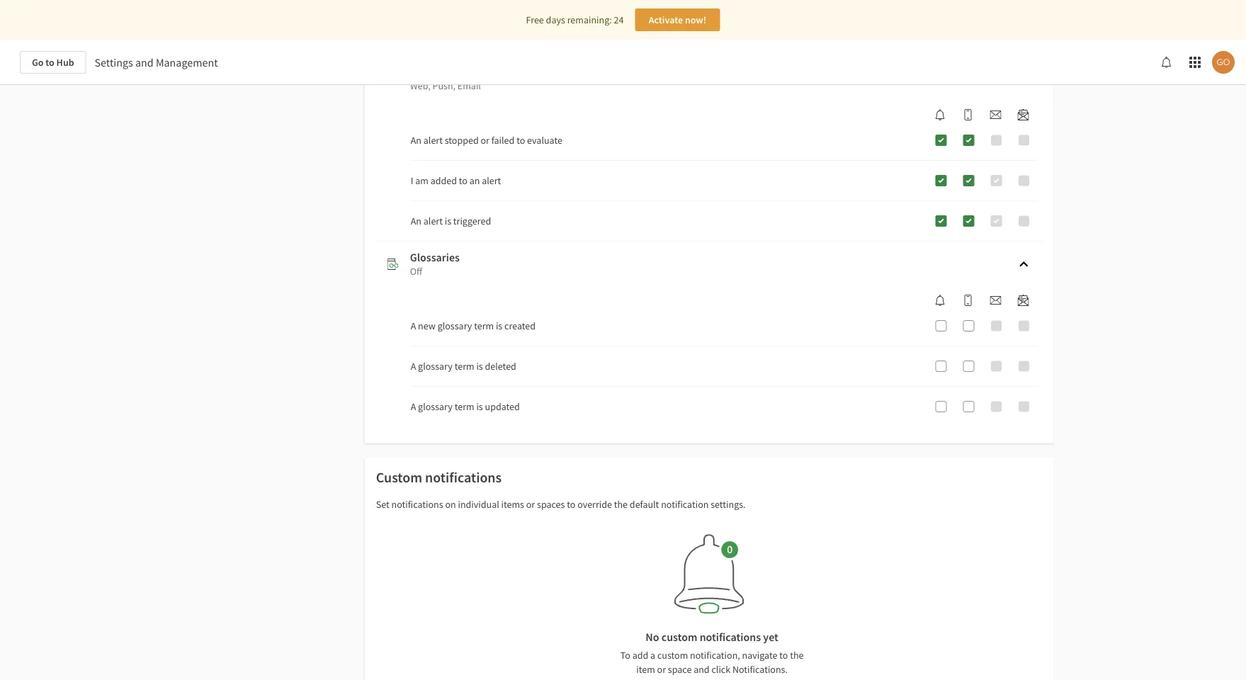 Task type: locate. For each thing, give the bounding box(es) containing it.
the right navigate on the bottom right of page
[[790, 649, 804, 662]]

alert left stopped
[[424, 134, 443, 147]]

triggered
[[453, 215, 491, 227]]

term left updated
[[455, 400, 474, 413]]

the
[[614, 498, 628, 511], [790, 649, 804, 662]]

2 an from the top
[[411, 215, 422, 227]]

alert right an
[[482, 174, 501, 187]]

notifications sent to your email image
[[990, 109, 1002, 120], [990, 295, 1002, 306]]

push notifications in qlik sense mobile image left notifications bundled in a daily email digest icon
[[963, 295, 974, 306]]

0 vertical spatial an
[[411, 134, 422, 147]]

1 notifications bundled in a daily email digest element from the top
[[1012, 109, 1035, 120]]

i
[[411, 174, 413, 187]]

0 vertical spatial notifications when using qlik sense in a browser element
[[929, 109, 952, 120]]

1 vertical spatial notifications when using qlik sense in a browser image
[[935, 295, 946, 306]]

push notifications in qlik sense mobile image left notifications bundled in a daily email digest image
[[963, 109, 974, 120]]

activate now!
[[649, 13, 707, 26]]

0 vertical spatial notifications
[[425, 469, 502, 486]]

a for a new glossary term is created
[[411, 320, 416, 332]]

1 vertical spatial glossary
[[418, 360, 453, 373]]

1 vertical spatial notifications sent to your email image
[[990, 295, 1002, 306]]

2 vertical spatial glossary
[[418, 400, 453, 413]]

2 notifications when using qlik sense in a browser image from the top
[[935, 295, 946, 306]]

a down a glossary term is deleted
[[411, 400, 416, 413]]

notifications sent to your email element for an alert stopped or failed to evaluate
[[985, 109, 1007, 120]]

notifications.
[[733, 663, 788, 676]]

no
[[646, 630, 659, 644]]

1 vertical spatial notifications sent to your email element
[[985, 295, 1007, 306]]

1 vertical spatial and
[[694, 663, 710, 676]]

and right settings at the top of page
[[135, 55, 154, 69]]

alert for an alert is triggered
[[424, 215, 443, 227]]

notifications sent to your email image left notifications bundled in a daily email digest image
[[990, 109, 1002, 120]]

2 vertical spatial term
[[455, 400, 474, 413]]

management
[[156, 55, 218, 69]]

2 push notifications in qlik sense mobile image from the top
[[963, 295, 974, 306]]

0 vertical spatial notifications sent to your email image
[[990, 109, 1002, 120]]

push notifications in qlik sense mobile element for a new glossary term is created
[[957, 295, 980, 306]]

0 vertical spatial a
[[411, 320, 416, 332]]

glossary down the new
[[418, 360, 453, 373]]

activate now! link
[[635, 9, 720, 31]]

or
[[481, 134, 490, 147], [526, 498, 535, 511], [657, 663, 666, 676]]

or right item
[[657, 663, 666, 676]]

i am added to an alert
[[411, 174, 501, 187]]

notifications up notification,
[[700, 630, 761, 644]]

is left created on the left of page
[[496, 320, 503, 332]]

notifications
[[425, 469, 502, 486], [391, 498, 443, 511], [700, 630, 761, 644]]

0 vertical spatial alert
[[424, 134, 443, 147]]

2 vertical spatial notifications
[[700, 630, 761, 644]]

1 push notifications in qlik sense mobile element from the top
[[957, 109, 980, 120]]

alert up the glossaries
[[424, 215, 443, 227]]

0 vertical spatial and
[[135, 55, 154, 69]]

notifications sent to your email image for a new glossary term is created
[[990, 295, 1002, 306]]

notifications when using qlik sense in a browser image
[[935, 109, 946, 120], [935, 295, 946, 306]]

1 vertical spatial term
[[455, 360, 474, 373]]

1 vertical spatial notifications
[[391, 498, 443, 511]]

updated
[[485, 400, 520, 413]]

glossary down a glossary term is deleted
[[418, 400, 453, 413]]

on
[[445, 498, 456, 511]]

notifications bundled in a daily email digest element
[[1012, 109, 1035, 120], [1012, 295, 1035, 306]]

and left click
[[694, 663, 710, 676]]

is
[[445, 215, 451, 227], [496, 320, 503, 332], [476, 360, 483, 373], [476, 400, 483, 413]]

2 vertical spatial alert
[[424, 215, 443, 227]]

0 vertical spatial notifications sent to your email element
[[985, 109, 1007, 120]]

notifications down the custom at the bottom of page
[[391, 498, 443, 511]]

term
[[474, 320, 494, 332], [455, 360, 474, 373], [455, 400, 474, 413]]

2 horizontal spatial or
[[657, 663, 666, 676]]

glossary for a glossary term is deleted
[[418, 360, 453, 373]]

push notifications in qlik sense mobile image for a new glossary term is created
[[963, 295, 974, 306]]

to right spaces
[[567, 498, 576, 511]]

0 vertical spatial notifications bundled in a daily email digest element
[[1012, 109, 1035, 120]]

term left the 'deleted'
[[455, 360, 474, 373]]

or right items
[[526, 498, 535, 511]]

a
[[411, 320, 416, 332], [411, 360, 416, 373], [411, 400, 416, 413]]

1 vertical spatial notifications when using qlik sense in a browser element
[[929, 295, 952, 306]]

failed
[[492, 134, 515, 147]]

1 vertical spatial a
[[411, 360, 416, 373]]

is left updated
[[476, 400, 483, 413]]

1 notifications sent to your email image from the top
[[990, 109, 1002, 120]]

1 vertical spatial the
[[790, 649, 804, 662]]

3 a from the top
[[411, 400, 416, 413]]

1 horizontal spatial or
[[526, 498, 535, 511]]

0 vertical spatial glossary
[[438, 320, 472, 332]]

1 vertical spatial push notifications in qlik sense mobile image
[[963, 295, 974, 306]]

2 notifications bundled in a daily email digest element from the top
[[1012, 295, 1035, 306]]

notifications sent to your email element left notifications bundled in a daily email digest icon
[[985, 295, 1007, 306]]

1 vertical spatial notifications bundled in a daily email digest element
[[1012, 295, 1035, 306]]

24
[[614, 13, 624, 26]]

alert
[[424, 134, 443, 147], [482, 174, 501, 187], [424, 215, 443, 227]]

the left default
[[614, 498, 628, 511]]

now!
[[685, 13, 707, 26]]

0 vertical spatial notifications when using qlik sense in a browser image
[[935, 109, 946, 120]]

0 horizontal spatial the
[[614, 498, 628, 511]]

an down i
[[411, 215, 422, 227]]

term left created on the left of page
[[474, 320, 494, 332]]

remaining:
[[567, 13, 612, 26]]

navigate
[[742, 649, 778, 662]]

1 push notifications in qlik sense mobile image from the top
[[963, 109, 974, 120]]

to right navigate on the bottom right of page
[[780, 649, 788, 662]]

settings
[[95, 55, 133, 69]]

the inside no custom notifications yet to add a custom notification, navigate to the item or space and click notifications.
[[790, 649, 804, 662]]

notifications when using qlik sense in a browser element for a new glossary term is created
[[929, 295, 952, 306]]

notification
[[661, 498, 709, 511]]

custom up space
[[658, 649, 688, 662]]

1 vertical spatial alert
[[482, 174, 501, 187]]

1 vertical spatial an
[[411, 215, 422, 227]]

1 notifications sent to your email element from the top
[[985, 109, 1007, 120]]

1 horizontal spatial the
[[790, 649, 804, 662]]

term for updated
[[455, 400, 474, 413]]

2 push notifications in qlik sense mobile element from the top
[[957, 295, 980, 306]]

a up a glossary term is updated
[[411, 360, 416, 373]]

a left the new
[[411, 320, 416, 332]]

notifications sent to your email element
[[985, 109, 1007, 120], [985, 295, 1007, 306]]

2 notifications when using qlik sense in a browser element from the top
[[929, 295, 952, 306]]

an
[[411, 134, 422, 147], [411, 215, 422, 227]]

an up i
[[411, 134, 422, 147]]

glossary
[[438, 320, 472, 332], [418, 360, 453, 373], [418, 400, 453, 413]]

1 vertical spatial custom
[[658, 649, 688, 662]]

go
[[32, 56, 44, 69]]

to right failed
[[517, 134, 525, 147]]

an for an alert stopped or failed to evaluate
[[411, 134, 422, 147]]

notifications sent to your email image left notifications bundled in a daily email digest icon
[[990, 295, 1002, 306]]

free days remaining: 24
[[526, 13, 624, 26]]

0 vertical spatial push notifications in qlik sense mobile image
[[963, 109, 974, 120]]

0 horizontal spatial or
[[481, 134, 490, 147]]

custom
[[662, 630, 698, 644], [658, 649, 688, 662]]

1 notifications when using qlik sense in a browser element from the top
[[929, 109, 952, 120]]

2 notifications sent to your email element from the top
[[985, 295, 1007, 306]]

notifications inside no custom notifications yet to add a custom notification, navigate to the item or space and click notifications.
[[700, 630, 761, 644]]

go to hub
[[32, 56, 74, 69]]

notifications when using qlik sense in a browser element
[[929, 109, 952, 120], [929, 295, 952, 306]]

push notifications in qlik sense mobile element left notifications bundled in a daily email digest icon
[[957, 295, 980, 306]]

individual
[[458, 498, 499, 511]]

and
[[135, 55, 154, 69], [694, 663, 710, 676]]

set
[[376, 498, 390, 511]]

notifications up on
[[425, 469, 502, 486]]

1 vertical spatial push notifications in qlik sense mobile element
[[957, 295, 980, 306]]

2 notifications sent to your email image from the top
[[990, 295, 1002, 306]]

custom right "no"
[[662, 630, 698, 644]]

to
[[46, 56, 54, 69], [517, 134, 525, 147], [459, 174, 468, 187], [567, 498, 576, 511], [780, 649, 788, 662]]

push notifications in qlik sense mobile element left notifications bundled in a daily email digest image
[[957, 109, 980, 120]]

2 vertical spatial or
[[657, 663, 666, 676]]

2 a from the top
[[411, 360, 416, 373]]

1 a from the top
[[411, 320, 416, 332]]

web, push, email button
[[376, 56, 1043, 101]]

or left failed
[[481, 134, 490, 147]]

notification,
[[690, 649, 740, 662]]

1 vertical spatial or
[[526, 498, 535, 511]]

push notifications in qlik sense mobile image
[[963, 109, 974, 120], [963, 295, 974, 306]]

yet
[[763, 630, 779, 644]]

notifications bundled in a daily email digest image
[[1018, 109, 1029, 120]]

an alert stopped or failed to evaluate
[[411, 134, 563, 147]]

1 an from the top
[[411, 134, 422, 147]]

glossary right the new
[[438, 320, 472, 332]]

push notifications in qlik sense mobile element for an alert stopped or failed to evaluate
[[957, 109, 980, 120]]

spaces
[[537, 498, 565, 511]]

1 horizontal spatial and
[[694, 663, 710, 676]]

push notifications in qlik sense mobile element
[[957, 109, 980, 120], [957, 295, 980, 306]]

notifications when using qlik sense in a browser image for an alert stopped or failed to evaluate
[[935, 109, 946, 120]]

notifications sent to your email element left notifications bundled in a daily email digest image
[[985, 109, 1007, 120]]

0 vertical spatial the
[[614, 498, 628, 511]]

2 vertical spatial a
[[411, 400, 416, 413]]

1 notifications when using qlik sense in a browser image from the top
[[935, 109, 946, 120]]

0 vertical spatial push notifications in qlik sense mobile element
[[957, 109, 980, 120]]

glossaries
[[410, 250, 460, 264]]



Task type: describe. For each thing, give the bounding box(es) containing it.
push notifications in qlik sense mobile image for an alert stopped or failed to evaluate
[[963, 109, 974, 120]]

item
[[636, 663, 655, 676]]

override
[[578, 498, 612, 511]]

set notifications on individual items or spaces to override the default notification settings.
[[376, 498, 746, 511]]

space
[[668, 663, 692, 676]]

push,
[[433, 79, 456, 92]]

notifications for custom
[[425, 469, 502, 486]]

0 vertical spatial or
[[481, 134, 490, 147]]

days
[[546, 13, 565, 26]]

go to hub link
[[20, 51, 86, 74]]

term for deleted
[[455, 360, 474, 373]]

gary orlando image
[[1212, 51, 1235, 74]]

added
[[431, 174, 457, 187]]

an alert is triggered
[[411, 215, 491, 227]]

a new glossary term is created
[[411, 320, 536, 332]]

to inside no custom notifications yet to add a custom notification, navigate to the item or space and click notifications.
[[780, 649, 788, 662]]

is left the 'deleted'
[[476, 360, 483, 373]]

is left triggered
[[445, 215, 451, 227]]

a glossary term is updated
[[411, 400, 520, 413]]

and inside no custom notifications yet to add a custom notification, navigate to the item or space and click notifications.
[[694, 663, 710, 676]]

an
[[470, 174, 480, 187]]

notifications when using qlik sense in a browser image for a new glossary term is created
[[935, 295, 946, 306]]

off
[[410, 265, 422, 278]]

a for a glossary term is deleted
[[411, 360, 416, 373]]

to left an
[[459, 174, 468, 187]]

items
[[501, 498, 524, 511]]

notifications for set
[[391, 498, 443, 511]]

0 vertical spatial term
[[474, 320, 494, 332]]

to right go
[[46, 56, 54, 69]]

deleted
[[485, 360, 516, 373]]

glossary for a glossary term is updated
[[418, 400, 453, 413]]

web, push, email
[[410, 79, 481, 92]]

notifications bundled in a daily email digest image
[[1018, 295, 1029, 306]]

am
[[415, 174, 429, 187]]

created
[[505, 320, 536, 332]]

or inside no custom notifications yet to add a custom notification, navigate to the item or space and click notifications.
[[657, 663, 666, 676]]

notifications bundled in a daily email digest element for an alert stopped or failed to evaluate
[[1012, 109, 1035, 120]]

activate
[[649, 13, 683, 26]]

to
[[621, 649, 631, 662]]

stopped
[[445, 134, 479, 147]]

no custom notifications yet to add a custom notification, navigate to the item or space and click notifications.
[[621, 630, 804, 676]]

email
[[458, 79, 481, 92]]

settings and management
[[95, 55, 218, 69]]

add
[[633, 649, 649, 662]]

0 vertical spatial custom
[[662, 630, 698, 644]]

custom
[[376, 469, 422, 486]]

hub
[[56, 56, 74, 69]]

custom notifications main content
[[0, 0, 1246, 680]]

a
[[651, 649, 656, 662]]

web,
[[410, 79, 431, 92]]

alert for an alert stopped or failed to evaluate
[[424, 134, 443, 147]]

0 horizontal spatial and
[[135, 55, 154, 69]]

notifications when using qlik sense in a browser element for an alert stopped or failed to evaluate
[[929, 109, 952, 120]]

a glossary term is deleted
[[411, 360, 516, 373]]

click
[[712, 663, 731, 676]]

notifications sent to your email image for an alert stopped or failed to evaluate
[[990, 109, 1002, 120]]

an for an alert is triggered
[[411, 215, 422, 227]]

evaluate
[[527, 134, 563, 147]]

notifications sent to your email element for a new glossary term is created
[[985, 295, 1007, 306]]

a for a glossary term is updated
[[411, 400, 416, 413]]

glossaries off
[[410, 250, 460, 278]]

settings.
[[711, 498, 746, 511]]

free
[[526, 13, 544, 26]]

notifications bundled in a daily email digest element for a new glossary term is created
[[1012, 295, 1035, 306]]

custom notifications
[[376, 469, 502, 486]]

default
[[630, 498, 659, 511]]

new
[[418, 320, 436, 332]]



Task type: vqa. For each thing, say whether or not it's contained in the screenshot.
middle or
yes



